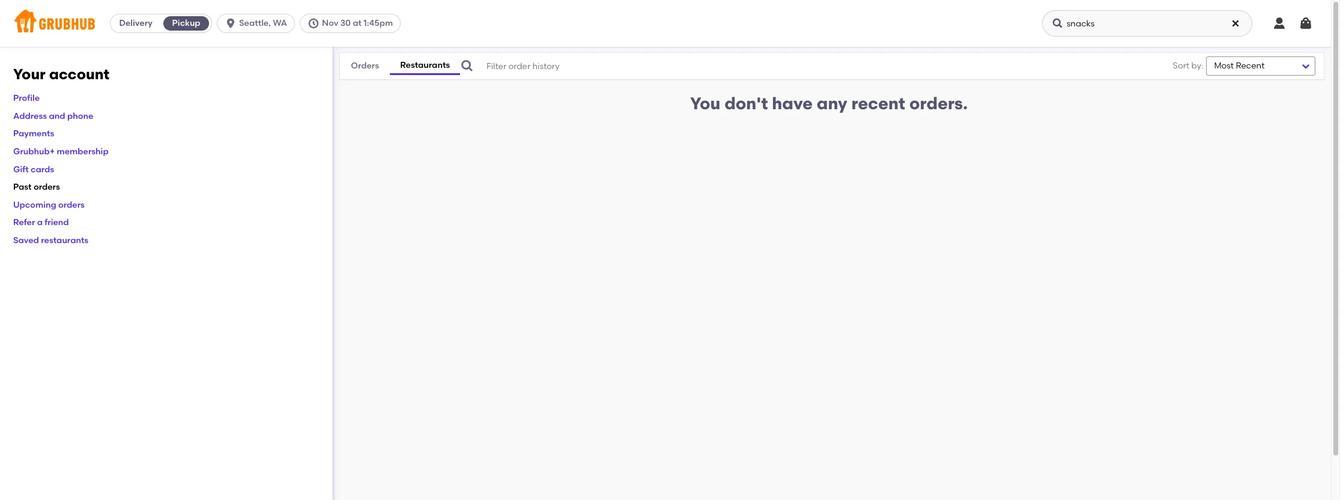 Task type: vqa. For each thing, say whether or not it's contained in the screenshot.
Mi related to Taco Bell
no



Task type: describe. For each thing, give the bounding box(es) containing it.
gift cards
[[13, 164, 54, 175]]

upcoming orders
[[13, 200, 85, 210]]

you don't have any recent orders.
[[690, 93, 968, 114]]

sort
[[1173, 61, 1190, 71]]

Search for food, convenience, alcohol... search field
[[1043, 10, 1253, 37]]

delivery button
[[111, 14, 161, 33]]

past
[[13, 182, 32, 192]]

phone
[[67, 111, 93, 121]]

refer a friend
[[13, 218, 69, 228]]

upcoming orders link
[[13, 200, 85, 210]]

a
[[37, 218, 43, 228]]

seattle, wa
[[239, 18, 287, 28]]

svg image inside seattle, wa button
[[225, 17, 237, 29]]

you
[[690, 93, 721, 114]]

orders for upcoming orders
[[58, 200, 85, 210]]

orders button
[[340, 58, 390, 74]]

30
[[341, 18, 351, 28]]

your account
[[13, 66, 109, 83]]

main navigation navigation
[[0, 0, 1332, 47]]

profile link
[[13, 93, 40, 104]]

past orders
[[13, 182, 60, 192]]

address
[[13, 111, 47, 121]]

address and phone
[[13, 111, 93, 121]]

delivery
[[119, 18, 152, 28]]

restaurants button
[[390, 57, 460, 75]]

saved restaurants
[[13, 236, 88, 246]]

by:
[[1192, 61, 1204, 71]]

nov 30 at 1:45pm
[[322, 18, 393, 28]]

have
[[772, 93, 813, 114]]

2 horizontal spatial svg image
[[1299, 16, 1314, 31]]

profile
[[13, 93, 40, 104]]

grubhub+ membership
[[13, 147, 109, 157]]

account
[[49, 66, 109, 83]]

recent
[[852, 93, 906, 114]]

grubhub+ membership link
[[13, 147, 109, 157]]



Task type: locate. For each thing, give the bounding box(es) containing it.
gift cards link
[[13, 164, 54, 175]]

1 vertical spatial orders
[[58, 200, 85, 210]]

1:45pm
[[364, 18, 393, 28]]

friend
[[45, 218, 69, 228]]

your
[[13, 66, 46, 83]]

0 horizontal spatial svg image
[[225, 17, 237, 29]]

1 horizontal spatial svg image
[[1273, 16, 1287, 31]]

restaurants
[[41, 236, 88, 246]]

orders.
[[910, 93, 968, 114]]

past orders link
[[13, 182, 60, 192]]

payments link
[[13, 129, 54, 139]]

cards
[[31, 164, 54, 175]]

at
[[353, 18, 362, 28]]

grubhub+
[[13, 147, 55, 157]]

upcoming
[[13, 200, 56, 210]]

0 vertical spatial orders
[[34, 182, 60, 192]]

Filter order history search field
[[460, 53, 1144, 79]]

refer
[[13, 218, 35, 228]]

pickup button
[[161, 14, 212, 33]]

nov 30 at 1:45pm button
[[300, 14, 406, 33]]

sort by:
[[1173, 61, 1204, 71]]

address and phone link
[[13, 111, 93, 121]]

orders up the friend at the top
[[58, 200, 85, 210]]

don't
[[725, 93, 768, 114]]

svg image
[[308, 17, 320, 29], [1052, 17, 1064, 29], [1231, 19, 1241, 28], [460, 59, 475, 73]]

wa
[[273, 18, 287, 28]]

pickup
[[172, 18, 200, 28]]

saved restaurants link
[[13, 236, 88, 246]]

refer a friend link
[[13, 218, 69, 228]]

membership
[[57, 147, 109, 157]]

restaurants
[[400, 60, 450, 70]]

orders up upcoming orders link
[[34, 182, 60, 192]]

seattle,
[[239, 18, 271, 28]]

and
[[49, 111, 65, 121]]

saved
[[13, 236, 39, 246]]

svg image
[[1273, 16, 1287, 31], [1299, 16, 1314, 31], [225, 17, 237, 29]]

orders
[[351, 61, 379, 71]]

orders for past orders
[[34, 182, 60, 192]]

any
[[817, 93, 848, 114]]

orders
[[34, 182, 60, 192], [58, 200, 85, 210]]

payments
[[13, 129, 54, 139]]

gift
[[13, 164, 29, 175]]

seattle, wa button
[[217, 14, 300, 33]]

nov
[[322, 18, 339, 28]]

svg image inside nov 30 at 1:45pm button
[[308, 17, 320, 29]]



